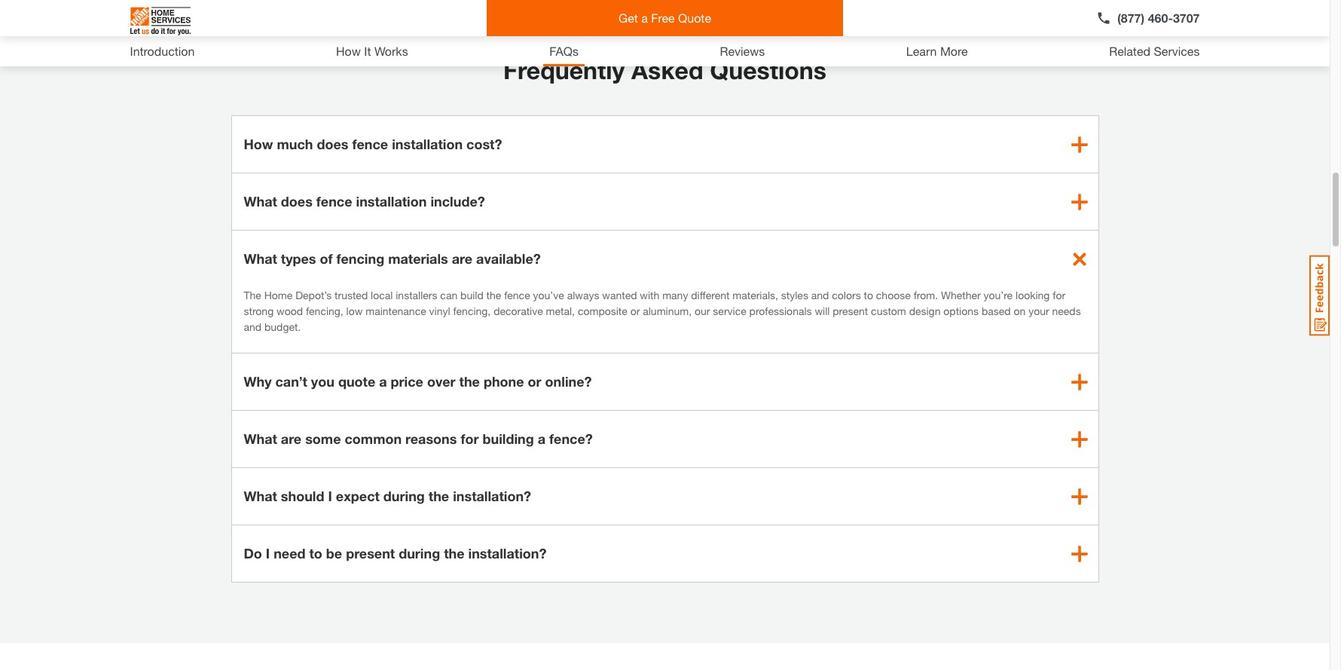 Task type: describe. For each thing, give the bounding box(es) containing it.
some
[[305, 430, 341, 447]]

0 vertical spatial installation?
[[453, 488, 532, 504]]

building
[[483, 430, 534, 447]]

learn more
[[907, 44, 968, 58]]

trusted
[[335, 289, 368, 302]]

0 vertical spatial fence
[[352, 136, 388, 152]]

your
[[1029, 305, 1050, 317]]

should
[[281, 488, 325, 504]]

or inside "the home depot's trusted local installers can build the fence you've always wanted with many different materials, styles and colors to choose from. whether you're looking for strong wood fencing, low maintenance vinyl fencing, decorative metal, composite or aluminum, our service professionals will present custom design options based on your needs and budget."
[[631, 305, 640, 317]]

price
[[391, 373, 424, 390]]

much
[[277, 136, 313, 152]]

you've
[[533, 289, 564, 302]]

available?
[[476, 250, 541, 267]]

can
[[441, 289, 458, 302]]

budget.
[[265, 320, 301, 333]]

phone
[[484, 373, 524, 390]]

cost?
[[467, 136, 502, 152]]

0 vertical spatial and
[[812, 289, 829, 302]]

with
[[640, 289, 660, 302]]

many
[[663, 289, 689, 302]]

what types of fencing materials are available?
[[244, 250, 541, 267]]

1 horizontal spatial are
[[452, 250, 473, 267]]

needs
[[1053, 305, 1081, 317]]

whether
[[941, 289, 981, 302]]

include?
[[431, 193, 485, 210]]

1 vertical spatial installation
[[356, 193, 427, 210]]

materials
[[388, 250, 448, 267]]

1 vertical spatial present
[[346, 545, 395, 562]]

types
[[281, 250, 316, 267]]

on
[[1014, 305, 1026, 317]]

what does fence installation include?
[[244, 193, 485, 210]]

materials,
[[733, 289, 779, 302]]

why can't you quote a price over the phone or online?
[[244, 373, 592, 390]]

1 vertical spatial fence
[[316, 193, 352, 210]]

quote
[[338, 373, 376, 390]]

introduction
[[130, 44, 195, 58]]

installers
[[396, 289, 438, 302]]

styles
[[782, 289, 809, 302]]

different
[[691, 289, 730, 302]]

looking
[[1016, 289, 1050, 302]]

1 vertical spatial to
[[309, 545, 323, 562]]

1 horizontal spatial a
[[538, 430, 546, 447]]

common
[[345, 430, 402, 447]]

it
[[364, 44, 371, 58]]

0 vertical spatial installation
[[392, 136, 463, 152]]

how much does fence installation cost?
[[244, 136, 502, 152]]

0 horizontal spatial a
[[379, 373, 387, 390]]

0 horizontal spatial for
[[461, 430, 479, 447]]

what are some common reasons for building a fence?
[[244, 430, 593, 447]]

get
[[619, 11, 638, 25]]

of
[[320, 250, 333, 267]]

local
[[371, 289, 393, 302]]

learn
[[907, 44, 937, 58]]

1 vertical spatial i
[[266, 545, 270, 562]]

choose
[[877, 289, 911, 302]]

you
[[311, 373, 335, 390]]

(877) 460-3707
[[1118, 11, 1200, 25]]

home
[[264, 289, 293, 302]]

low
[[346, 305, 363, 317]]

the home depot's trusted local installers can build the fence you've always wanted with many different materials, styles and colors to choose from. whether you're looking for strong wood fencing, low maintenance vinyl fencing, decorative metal, composite or aluminum, our service professionals will present custom design options based on your needs and budget.
[[244, 289, 1081, 333]]

build
[[461, 289, 484, 302]]

design
[[910, 305, 941, 317]]

how for how much does fence installation cost?
[[244, 136, 273, 152]]

1 vertical spatial are
[[281, 430, 302, 447]]

get a free quote
[[619, 11, 712, 25]]

what should i expect during the installation?
[[244, 488, 532, 504]]

1 fencing, from the left
[[306, 305, 344, 317]]

strong
[[244, 305, 274, 317]]

the inside "the home depot's trusted local installers can build the fence you've always wanted with many different materials, styles and colors to choose from. whether you're looking for strong wood fencing, low maintenance vinyl fencing, decorative metal, composite or aluminum, our service professionals will present custom design options based on your needs and budget."
[[487, 289, 502, 302]]

frequently asked questions
[[504, 56, 827, 84]]

3707
[[1174, 11, 1200, 25]]

0 horizontal spatial does
[[281, 193, 313, 210]]

over
[[427, 373, 456, 390]]

options
[[944, 305, 979, 317]]

to inside "the home depot's trusted local installers can build the fence you've always wanted with many different materials, styles and colors to choose from. whether you're looking for strong wood fencing, low maintenance vinyl fencing, decorative metal, composite or aluminum, our service professionals will present custom design options based on your needs and budget."
[[864, 289, 874, 302]]

460-
[[1149, 11, 1174, 25]]

services
[[1154, 44, 1200, 58]]

1 vertical spatial or
[[528, 373, 542, 390]]

do i need to be present during the installation?
[[244, 545, 547, 562]]

0 vertical spatial i
[[328, 488, 332, 504]]



Task type: vqa. For each thing, say whether or not it's contained in the screenshot.
The Home Depot's trusted local installers can build the fence you've always wanted with many different materials, styles and colors to choose from. Whether you're looking for strong wood fencing, low maintenance vinyl fencing, decorative metal, composite or aluminum, our service professionals will present custom design options based on your needs and budget.
yes



Task type: locate. For each thing, give the bounding box(es) containing it.
service
[[713, 305, 747, 317]]

installation left cost?
[[392, 136, 463, 152]]

1 vertical spatial a
[[379, 373, 387, 390]]

reviews
[[720, 44, 765, 58]]

i right should
[[328, 488, 332, 504]]

or down with
[[631, 305, 640, 317]]

0 vertical spatial are
[[452, 250, 473, 267]]

0 vertical spatial how
[[336, 44, 361, 58]]

reasons
[[406, 430, 457, 447]]

how for how it works
[[336, 44, 361, 58]]

are up build
[[452, 250, 473, 267]]

metal,
[[546, 305, 575, 317]]

i right do
[[266, 545, 270, 562]]

get a free quote button
[[487, 0, 844, 36]]

a left fence?
[[538, 430, 546, 447]]

1 horizontal spatial or
[[631, 305, 640, 317]]

to left be
[[309, 545, 323, 562]]

present down colors
[[833, 305, 869, 317]]

0 vertical spatial or
[[631, 305, 640, 317]]

1 horizontal spatial does
[[317, 136, 349, 152]]

fencing, down build
[[453, 305, 491, 317]]

from.
[[914, 289, 939, 302]]

how left it
[[336, 44, 361, 58]]

fence up what does fence installation include?
[[352, 136, 388, 152]]

for inside "the home depot's trusted local installers can build the fence you've always wanted with many different materials, styles and colors to choose from. whether you're looking for strong wood fencing, low maintenance vinyl fencing, decorative metal, composite or aluminum, our service professionals will present custom design options based on your needs and budget."
[[1053, 289, 1066, 302]]

always
[[567, 289, 600, 302]]

decorative
[[494, 305, 543, 317]]

maintenance
[[366, 305, 426, 317]]

frequently
[[504, 56, 625, 84]]

composite
[[578, 305, 628, 317]]

1 vertical spatial and
[[244, 320, 262, 333]]

(877)
[[1118, 11, 1145, 25]]

be
[[326, 545, 342, 562]]

0 vertical spatial present
[[833, 305, 869, 317]]

a
[[642, 11, 648, 25], [379, 373, 387, 390], [538, 430, 546, 447]]

1 vertical spatial does
[[281, 193, 313, 210]]

based
[[982, 305, 1011, 317]]

fence
[[352, 136, 388, 152], [316, 193, 352, 210], [504, 289, 530, 302]]

what left should
[[244, 488, 277, 504]]

a inside button
[[642, 11, 648, 25]]

for up needs
[[1053, 289, 1066, 302]]

1 vertical spatial for
[[461, 430, 479, 447]]

fencing, down depot's
[[306, 305, 344, 317]]

aluminum,
[[643, 305, 692, 317]]

1 vertical spatial how
[[244, 136, 273, 152]]

the
[[487, 289, 502, 302], [460, 373, 480, 390], [429, 488, 449, 504], [444, 545, 465, 562]]

1 vertical spatial installation?
[[469, 545, 547, 562]]

you're
[[984, 289, 1013, 302]]

0 horizontal spatial or
[[528, 373, 542, 390]]

works
[[375, 44, 408, 58]]

how
[[336, 44, 361, 58], [244, 136, 273, 152]]

0 horizontal spatial and
[[244, 320, 262, 333]]

questions
[[710, 56, 827, 84]]

a right the get
[[642, 11, 648, 25]]

1 horizontal spatial to
[[864, 289, 874, 302]]

during down what should i expect during the installation?
[[399, 545, 440, 562]]

fence up the of
[[316, 193, 352, 210]]

fence up decorative
[[504, 289, 530, 302]]

3 what from the top
[[244, 430, 277, 447]]

1 horizontal spatial i
[[328, 488, 332, 504]]

are left some
[[281, 430, 302, 447]]

feedback link image
[[1310, 255, 1330, 336]]

why
[[244, 373, 272, 390]]

free
[[651, 11, 675, 25]]

what down much
[[244, 193, 277, 210]]

2 what from the top
[[244, 250, 277, 267]]

installation?
[[453, 488, 532, 504], [469, 545, 547, 562]]

the
[[244, 289, 261, 302]]

what up 'the'
[[244, 250, 277, 267]]

wanted
[[603, 289, 637, 302]]

or right phone
[[528, 373, 542, 390]]

faqs
[[550, 44, 579, 58]]

0 horizontal spatial present
[[346, 545, 395, 562]]

during right the expect
[[384, 488, 425, 504]]

1 horizontal spatial for
[[1053, 289, 1066, 302]]

1 what from the top
[[244, 193, 277, 210]]

what
[[244, 193, 277, 210], [244, 250, 277, 267], [244, 430, 277, 447], [244, 488, 277, 504]]

2 horizontal spatial a
[[642, 11, 648, 25]]

2 vertical spatial a
[[538, 430, 546, 447]]

custom
[[871, 305, 907, 317]]

0 horizontal spatial i
[[266, 545, 270, 562]]

4 what from the top
[[244, 488, 277, 504]]

how it works
[[336, 44, 408, 58]]

how left much
[[244, 136, 273, 152]]

does up types
[[281, 193, 313, 210]]

(877) 460-3707 link
[[1097, 9, 1200, 27]]

and up will
[[812, 289, 829, 302]]

during
[[384, 488, 425, 504], [399, 545, 440, 562]]

does right much
[[317, 136, 349, 152]]

colors
[[832, 289, 861, 302]]

present right be
[[346, 545, 395, 562]]

0 horizontal spatial fencing,
[[306, 305, 344, 317]]

0 vertical spatial a
[[642, 11, 648, 25]]

do
[[244, 545, 262, 562]]

more
[[941, 44, 968, 58]]

what for what types of fencing materials are available?
[[244, 250, 277, 267]]

for
[[1053, 289, 1066, 302], [461, 430, 479, 447]]

what for what are some common reasons for building a fence?
[[244, 430, 277, 447]]

present
[[833, 305, 869, 317], [346, 545, 395, 562]]

1 horizontal spatial and
[[812, 289, 829, 302]]

what for what does fence installation include?
[[244, 193, 277, 210]]

1 horizontal spatial how
[[336, 44, 361, 58]]

to
[[864, 289, 874, 302], [309, 545, 323, 562]]

what for what should i expect during the installation?
[[244, 488, 277, 504]]

do it for you logo image
[[130, 1, 190, 41]]

present inside "the home depot's trusted local installers can build the fence you've always wanted with many different materials, styles and colors to choose from. whether you're looking for strong wood fencing, low maintenance vinyl fencing, decorative metal, composite or aluminum, our service professionals will present custom design options based on your needs and budget."
[[833, 305, 869, 317]]

1 vertical spatial during
[[399, 545, 440, 562]]

can't
[[276, 373, 307, 390]]

a left price
[[379, 373, 387, 390]]

related services
[[1110, 44, 1200, 58]]

and down strong at left top
[[244, 320, 262, 333]]

wood
[[277, 305, 303, 317]]

quote
[[679, 11, 712, 25]]

vinyl
[[429, 305, 450, 317]]

our
[[695, 305, 710, 317]]

1 horizontal spatial fencing,
[[453, 305, 491, 317]]

for left building
[[461, 430, 479, 447]]

fence?
[[550, 430, 593, 447]]

expect
[[336, 488, 380, 504]]

i
[[328, 488, 332, 504], [266, 545, 270, 562]]

related
[[1110, 44, 1151, 58]]

0 vertical spatial to
[[864, 289, 874, 302]]

2 fencing, from the left
[[453, 305, 491, 317]]

what down why
[[244, 430, 277, 447]]

are
[[452, 250, 473, 267], [281, 430, 302, 447]]

fencing
[[337, 250, 385, 267]]

asked
[[632, 56, 704, 84]]

installation up what types of fencing materials are available?
[[356, 193, 427, 210]]

0 vertical spatial for
[[1053, 289, 1066, 302]]

0 horizontal spatial are
[[281, 430, 302, 447]]

0 vertical spatial during
[[384, 488, 425, 504]]

installation
[[392, 136, 463, 152], [356, 193, 427, 210]]

depot's
[[296, 289, 332, 302]]

does
[[317, 136, 349, 152], [281, 193, 313, 210]]

2 vertical spatial fence
[[504, 289, 530, 302]]

to right colors
[[864, 289, 874, 302]]

professionals
[[750, 305, 812, 317]]

0 horizontal spatial how
[[244, 136, 273, 152]]

will
[[815, 305, 830, 317]]

0 vertical spatial does
[[317, 136, 349, 152]]

need
[[274, 545, 306, 562]]

1 horizontal spatial present
[[833, 305, 869, 317]]

0 horizontal spatial to
[[309, 545, 323, 562]]

fence inside "the home depot's trusted local installers can build the fence you've always wanted with many different materials, styles and colors to choose from. whether you're looking for strong wood fencing, low maintenance vinyl fencing, decorative metal, composite or aluminum, our service professionals will present custom design options based on your needs and budget."
[[504, 289, 530, 302]]

online?
[[545, 373, 592, 390]]



